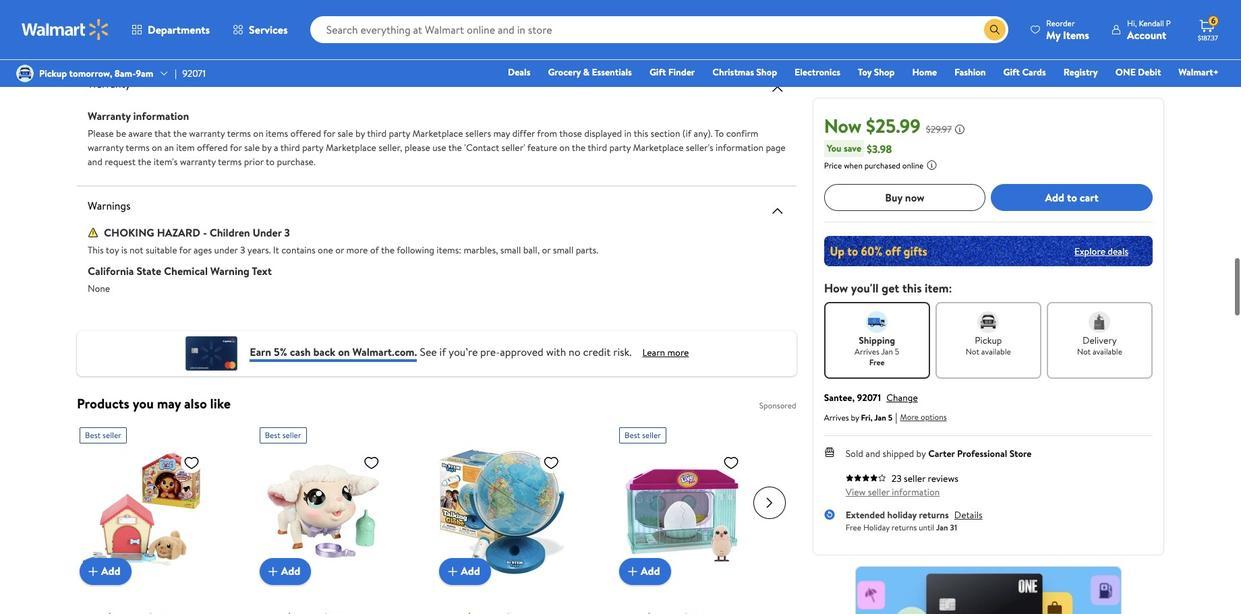 Task type: describe. For each thing, give the bounding box(es) containing it.
5%
[[274, 344, 287, 359]]

add to cart image for little live pets my puppy's home interactive puppy and kennel, 25+ sounds and reactions, ages 5+ image
[[85, 563, 101, 579]]

capitalone image
[[184, 336, 239, 370]]

1 vertical spatial and
[[866, 447, 880, 461]]

1 vertical spatial 3
[[240, 242, 245, 256]]

details
[[954, 509, 983, 522]]

parts.
[[576, 242, 598, 256]]

that
[[154, 126, 171, 139]]

1 horizontal spatial offered
[[290, 126, 321, 139]]

warnings image
[[769, 202, 786, 218]]

3 product group from the left
[[439, 421, 600, 614]]

walmart+
[[1179, 65, 1219, 79]]

state
[[137, 263, 161, 278]]

debit
[[1138, 65, 1161, 79]]

ball,
[[523, 242, 540, 256]]

assembled
[[88, 14, 139, 29]]

get
[[882, 280, 899, 297]]

0 horizontal spatial |
[[175, 67, 177, 80]]

like
[[210, 394, 231, 412]]

pickup tomorrow, 8am-9am
[[39, 67, 153, 80]]

purchased
[[865, 160, 900, 171]]

feature
[[527, 140, 557, 153]]

x right 2.17
[[104, 32, 109, 46]]

seller for 4th product 'group' from the left
[[642, 429, 661, 440]]

chemical
[[164, 263, 208, 278]]

registry
[[1063, 65, 1098, 79]]

2 horizontal spatial party
[[609, 140, 631, 153]]

2 horizontal spatial marketplace
[[633, 140, 684, 153]]

walmart image
[[22, 19, 109, 40]]

dimensions
[[181, 14, 236, 29]]

1 product group from the left
[[80, 421, 241, 614]]

0 horizontal spatial marketplace
[[326, 140, 376, 153]]

free for extended
[[846, 522, 861, 533]]

the right of
[[381, 242, 395, 256]]

arrives by fri, jan 5 | more options
[[824, 410, 947, 425]]

8am-
[[115, 67, 136, 80]]

with
[[546, 344, 566, 359]]

prior
[[244, 154, 264, 168]]

registry link
[[1057, 65, 1104, 80]]

2 product group from the left
[[259, 421, 420, 614]]

services
[[249, 22, 288, 37]]

add to favorites list, little live pets my puppy's home interactive puppy and kennel, 25+ sounds and reactions, ages 5+ image
[[183, 454, 200, 470]]

not
[[130, 242, 143, 256]]

is
[[121, 242, 127, 256]]

add button for "little live pets, surprise chick hatching house with chick, styles and colors may vary, ages 5+" image
[[619, 557, 671, 584]]

delivery
[[1083, 334, 1117, 347]]

now
[[905, 190, 925, 205]]

5 inside shipping arrives jan 5 free
[[895, 346, 899, 357]]

add to favorites list, little live pets, surprise chick hatching house with chick, styles and colors may vary, ages 5+ image
[[723, 454, 739, 470]]

1 vertical spatial information
[[716, 140, 764, 153]]

on right back
[[338, 344, 350, 359]]

little live pets, surprise chick hatching house with chick, styles and colors may vary, ages 5+ image
[[619, 448, 745, 574]]

aware
[[128, 126, 152, 139]]

on left an
[[152, 140, 162, 153]]

add for dr. stem toys talking world globe with interactive stylus pen and stand image at the left bottom of page
[[461, 563, 480, 578]]

seller for third product 'group' from right
[[282, 429, 301, 440]]

an
[[164, 140, 174, 153]]

1 horizontal spatial for
[[230, 140, 242, 153]]

capital one  earn 5% cash back on walmart.com. see if you're pre-approved with no credit risk. learn more element
[[642, 345, 689, 360]]

under
[[214, 242, 238, 256]]

request
[[105, 154, 136, 168]]

sellers
[[465, 126, 491, 139]]

suitable
[[146, 242, 177, 256]]

this toy is not suitable for ages under 3 years. it contains one or more of the following items: marbles, small ball, or small parts.
[[88, 242, 598, 256]]

1 horizontal spatial more
[[667, 345, 689, 359]]

section
[[651, 126, 680, 139]]

1 vertical spatial offered
[[197, 140, 228, 153]]

add to cart button
[[991, 184, 1153, 211]]

online
[[902, 160, 924, 171]]

walmart+ link
[[1173, 65, 1225, 80]]

x right w
[[270, 14, 276, 29]]

best seller for "little live pets, surprise chick hatching house with chick, styles and colors may vary, ages 5+" image
[[625, 429, 661, 440]]

and inside 'warranty information please be aware that the warranty terms on items offered for sale by third party marketplace sellers may differ from those displayed in this section (if any). to confirm warranty terms on an item offered for sale by a third party marketplace seller, please use the 'contact seller' feature on the third party marketplace seller's information page and request the item's warranty terms prior to purchase.'
[[88, 154, 102, 168]]

grocery & essentials
[[548, 65, 632, 79]]

finder
[[668, 65, 695, 79]]

best for 4th product 'group' from the left
[[625, 429, 640, 440]]

shipped
[[883, 447, 914, 461]]

holiday
[[887, 509, 917, 522]]

1 horizontal spatial party
[[389, 126, 410, 139]]

deals
[[508, 65, 530, 79]]

| 92071
[[175, 67, 206, 80]]

best for first product 'group'
[[85, 429, 101, 440]]

add for little live pets my puppy's home interactive puppy and kennel, 25+ sounds and reactions, ages 5+ image
[[101, 563, 120, 578]]

little live pets my pet lamb walks, dances 25+ sounds & reactions. batteries included, ages 5+ image
[[259, 448, 385, 574]]

services button
[[221, 13, 299, 46]]

shipping
[[859, 334, 895, 347]]

gift finder
[[649, 65, 695, 79]]

of
[[370, 242, 379, 256]]

items
[[266, 126, 288, 139]]

seller for first product 'group'
[[103, 429, 121, 440]]

gift finder link
[[643, 65, 701, 80]]

children
[[210, 224, 250, 239]]

explore deals link
[[1069, 239, 1134, 263]]

add to cart image for "little live pets, surprise chick hatching house with chick, styles and colors may vary, ages 5+" image
[[625, 563, 641, 579]]

2 horizontal spatial third
[[588, 140, 607, 153]]

explore
[[1074, 245, 1105, 258]]

6.22
[[137, 32, 154, 46]]

0 horizontal spatial sale
[[244, 140, 260, 153]]

credit
[[583, 344, 611, 359]]

cards
[[1022, 65, 1046, 79]]

0 vertical spatial warranty
[[189, 126, 225, 139]]

0 horizontal spatial third
[[280, 140, 300, 153]]

extended
[[846, 509, 885, 522]]

items
[[1063, 27, 1089, 42]]

one
[[318, 242, 333, 256]]

please
[[88, 126, 114, 139]]

add inside button
[[1045, 190, 1064, 205]]

electronics link
[[789, 65, 847, 80]]

intent image for pickup image
[[978, 312, 999, 333]]

fri,
[[861, 412, 873, 423]]

warranty for warranty information please be aware that the warranty terms on items offered for sale by third party marketplace sellers may differ from those displayed in this section (if any). to confirm warranty terms on an item offered for sale by a third party marketplace seller, please use the 'contact seller' feature on the third party marketplace seller's information page and request the item's warranty terms prior to purchase.
[[88, 108, 131, 122]]

-
[[203, 224, 207, 239]]

to inside button
[[1067, 190, 1077, 205]]

gift for gift finder
[[649, 65, 666, 79]]

you're
[[449, 344, 478, 359]]

to inside 'warranty information please be aware that the warranty terms on items offered for sale by third party marketplace sellers may differ from those displayed in this section (if any). to confirm warranty terms on an item offered for sale by a third party marketplace seller, please use the 'contact seller' feature on the third party marketplace seller's information page and request the item's warranty terms prior to purchase.'
[[266, 154, 275, 168]]

not for pickup
[[966, 346, 979, 357]]

essentials
[[592, 65, 632, 79]]

arrives inside the arrives by fri, jan 5 | more options
[[824, 412, 849, 423]]

1 vertical spatial may
[[157, 394, 181, 412]]

be
[[116, 126, 126, 139]]

'contact
[[464, 140, 499, 153]]

carter
[[928, 447, 955, 461]]

gift cards link
[[997, 65, 1052, 80]]

not for delivery
[[1077, 346, 1091, 357]]

warranty image
[[769, 80, 786, 96]]

1 vertical spatial terms
[[126, 140, 149, 153]]

until
[[919, 522, 934, 533]]

intent image for delivery image
[[1089, 312, 1111, 333]]

1 horizontal spatial marketplace
[[412, 126, 463, 139]]

add to favorites list, dr. stem toys talking world globe with interactive stylus pen and stand image
[[543, 454, 559, 470]]

free for shipping
[[869, 357, 885, 368]]

best seller for little live pets my pet lamb walks, dances 25+ sounds & reactions. batteries included, ages 5+ image
[[265, 429, 301, 440]]

when
[[844, 160, 863, 171]]

the left item's
[[138, 154, 151, 168]]

risk.
[[613, 344, 632, 359]]

use
[[432, 140, 446, 153]]

warnings
[[88, 197, 131, 212]]

page
[[766, 140, 786, 153]]

warning
[[210, 263, 250, 278]]



Task type: locate. For each thing, give the bounding box(es) containing it.
the up "item"
[[173, 126, 187, 139]]

small left ball, on the top of the page
[[500, 242, 521, 256]]

2 horizontal spatial for
[[323, 126, 335, 139]]

2 add to cart image from the left
[[625, 563, 641, 579]]

0 horizontal spatial returns
[[892, 522, 917, 533]]

0 vertical spatial pickup
[[39, 67, 67, 80]]

0 horizontal spatial add to cart image
[[265, 563, 281, 579]]

5
[[895, 346, 899, 357], [888, 412, 893, 423]]

1 or from the left
[[335, 242, 344, 256]]

arrives down intent image for shipping
[[855, 346, 880, 357]]

santee, 92071 change
[[824, 391, 918, 405]]

jan down intent image for shipping
[[881, 346, 893, 357]]

departments button
[[120, 13, 221, 46]]

reorder my items
[[1046, 17, 1089, 42]]

1 small from the left
[[500, 242, 521, 256]]

free left holiday
[[846, 522, 861, 533]]

1 horizontal spatial free
[[869, 357, 885, 368]]

2 best seller from the left
[[265, 429, 301, 440]]

1 vertical spatial arrives
[[824, 412, 849, 423]]

2 best from the left
[[265, 429, 280, 440]]

reorder
[[1046, 17, 1075, 29]]

0 horizontal spatial best seller
[[85, 429, 121, 440]]

not inside pickup not available
[[966, 346, 979, 357]]

warranty down please
[[88, 140, 124, 153]]

warranty for warranty
[[88, 75, 131, 90]]

0 vertical spatial to
[[266, 154, 275, 168]]

gift left "finder"
[[649, 65, 666, 79]]

0 horizontal spatial shop
[[756, 65, 777, 79]]

2 shop from the left
[[874, 65, 895, 79]]

0 vertical spatial this
[[634, 126, 648, 139]]

add to cart image for dr. stem toys talking world globe with interactive stylus pen and stand image at the left bottom of page
[[445, 563, 461, 579]]

years.
[[247, 242, 271, 256]]

explore deals
[[1074, 245, 1128, 258]]

2 vertical spatial warranty
[[180, 154, 216, 168]]

0 horizontal spatial 5
[[888, 412, 893, 423]]

free inside shipping arrives jan 5 free
[[869, 357, 885, 368]]

the down those
[[572, 140, 586, 153]]

3 right under
[[284, 224, 290, 239]]

returns left until at the right of page
[[892, 522, 917, 533]]

toy
[[858, 65, 872, 79]]

1 horizontal spatial or
[[542, 242, 551, 256]]

Search search field
[[310, 16, 1008, 43]]

31
[[950, 522, 957, 533]]

1 horizontal spatial returns
[[919, 509, 949, 522]]

2 vertical spatial information
[[892, 486, 940, 499]]

warranty inside 'warranty information please be aware that the warranty terms on items offered for sale by third party marketplace sellers may differ from those displayed in this section (if any). to confirm warranty terms on an item offered for sale by a third party marketplace seller, please use the 'contact seller' feature on the third party marketplace seller's information page and request the item's warranty terms prior to purchase.'
[[88, 108, 131, 122]]

marketplace up use
[[412, 126, 463, 139]]

on down those
[[559, 140, 570, 153]]

learn
[[642, 345, 665, 359]]

christmas shop link
[[706, 65, 783, 80]]

add to cart image
[[265, 563, 281, 579], [625, 563, 641, 579]]

1 horizontal spatial 5
[[895, 346, 899, 357]]

third up seller,
[[367, 126, 387, 139]]

california
[[88, 263, 134, 278]]

add to cart
[[1045, 190, 1099, 205]]

warranty up "item"
[[189, 126, 225, 139]]

information down the confirm
[[716, 140, 764, 153]]

| left more
[[895, 410, 897, 425]]

5 inside the arrives by fri, jan 5 | more options
[[888, 412, 893, 423]]

fashion link
[[948, 65, 992, 80]]

p
[[1166, 17, 1171, 29]]

grocery
[[548, 65, 581, 79]]

0 vertical spatial sale
[[338, 126, 353, 139]]

5 up change
[[895, 346, 899, 357]]

warranty
[[88, 75, 131, 90], [88, 108, 131, 122]]

sponsored
[[759, 399, 796, 410]]

party down in
[[609, 140, 631, 153]]

add to favorites list, little live pets my pet lamb walks, dances 25+ sounds & reactions. batteries included, ages 5+ image
[[363, 454, 380, 470]]

3 best from the left
[[625, 429, 640, 440]]

1 horizontal spatial available
[[1093, 346, 1122, 357]]

party up seller,
[[389, 126, 410, 139]]

2 vertical spatial for
[[179, 242, 191, 256]]

add to cart image
[[85, 563, 101, 579], [445, 563, 461, 579]]

warranty down "item"
[[180, 154, 216, 168]]

1 horizontal spatial |
[[895, 410, 897, 425]]

1 horizontal spatial 92071
[[857, 391, 881, 405]]

0 vertical spatial 5
[[895, 346, 899, 357]]

0 horizontal spatial not
[[966, 346, 979, 357]]

purchase.
[[277, 154, 315, 168]]

or
[[335, 242, 344, 256], [542, 242, 551, 256]]

0 horizontal spatial 3
[[240, 242, 245, 256]]

and right sold
[[866, 447, 880, 461]]

5 left more
[[888, 412, 893, 423]]

dr. stem toys talking world globe with interactive stylus pen and stand image
[[439, 448, 565, 574]]

1 available from the left
[[981, 346, 1011, 357]]

1 vertical spatial for
[[230, 140, 242, 153]]

x right '(l'
[[250, 14, 256, 29]]

0 vertical spatial may
[[493, 126, 510, 139]]

offered right "item"
[[197, 140, 228, 153]]

1 horizontal spatial may
[[493, 126, 510, 139]]

save
[[844, 142, 861, 155]]

1 vertical spatial |
[[895, 410, 897, 425]]

best seller for little live pets my puppy's home interactive puppy and kennel, 25+ sounds and reactions, ages 5+ image
[[85, 429, 121, 440]]

pickup
[[39, 67, 67, 80], [975, 334, 1002, 347]]

this right in
[[634, 126, 648, 139]]

2 vertical spatial jan
[[936, 522, 948, 533]]

available down intent image for pickup
[[981, 346, 1011, 357]]

0 horizontal spatial and
[[88, 154, 102, 168]]

best seller
[[85, 429, 121, 440], [265, 429, 301, 440], [625, 429, 661, 440]]

the
[[173, 126, 187, 139], [448, 140, 462, 153], [572, 140, 586, 153], [138, 154, 151, 168], [381, 242, 395, 256]]

1 horizontal spatial to
[[1067, 190, 1077, 205]]

now $25.99
[[824, 113, 921, 139]]

0 vertical spatial jan
[[881, 346, 893, 357]]

92071 down inches
[[182, 67, 206, 80]]

available inside pickup not available
[[981, 346, 1011, 357]]

pickup for not
[[975, 334, 1002, 347]]

2 or from the left
[[542, 242, 551, 256]]

1 horizontal spatial arrives
[[855, 346, 880, 357]]

pickup for tomorrow,
[[39, 67, 67, 80]]

0 horizontal spatial best
[[85, 429, 101, 440]]

not
[[966, 346, 979, 357], [1077, 346, 1091, 357]]

2 gift from the left
[[1003, 65, 1020, 79]]

shop for christmas shop
[[756, 65, 777, 79]]

3 best seller from the left
[[625, 429, 661, 440]]

jan inside extended holiday returns details free holiday returns until jan 31
[[936, 522, 948, 533]]

23 seller reviews
[[891, 472, 958, 486]]

shop up warranty image
[[756, 65, 777, 79]]

information up the holiday
[[892, 486, 940, 499]]

h)
[[279, 14, 290, 29]]

add for "little live pets, surprise chick hatching house with chick, styles and colors may vary, ages 5+" image
[[641, 563, 660, 578]]

pickup left the tomorrow,
[[39, 67, 67, 80]]

1 best seller from the left
[[85, 429, 121, 440]]

on
[[253, 126, 264, 139], [152, 140, 162, 153], [559, 140, 570, 153], [338, 344, 350, 359]]

or right ball, on the top of the page
[[542, 242, 551, 256]]

pickup inside pickup not available
[[975, 334, 1002, 347]]

in
[[624, 126, 632, 139]]

0 vertical spatial 92071
[[182, 67, 206, 80]]

jan inside the arrives by fri, jan 5 | more options
[[874, 412, 886, 423]]

warranty left 9am on the left of page
[[88, 75, 131, 90]]

marketplace left seller,
[[326, 140, 376, 153]]

0 horizontal spatial offered
[[197, 140, 228, 153]]

0 horizontal spatial or
[[335, 242, 344, 256]]

1 horizontal spatial 3
[[284, 224, 290, 239]]

electronics
[[795, 65, 840, 79]]

1 gift from the left
[[649, 65, 666, 79]]

one debit link
[[1109, 65, 1167, 80]]

1 not from the left
[[966, 346, 979, 357]]

warranty up please
[[88, 108, 131, 122]]

0 horizontal spatial pickup
[[39, 67, 67, 80]]

0 horizontal spatial party
[[302, 140, 323, 153]]

more right learn
[[667, 345, 689, 359]]

view seller information link
[[846, 486, 940, 499]]

0 vertical spatial and
[[88, 154, 102, 168]]

add for little live pets my pet lamb walks, dances 25+ sounds & reactions. batteries included, ages 5+ image
[[281, 563, 300, 578]]

92071 for |
[[182, 67, 206, 80]]

0 horizontal spatial 92071
[[182, 67, 206, 80]]

2 vertical spatial terms
[[218, 154, 242, 168]]

| right 9am on the left of page
[[175, 67, 177, 80]]

to down a
[[266, 154, 275, 168]]

up to sixty percent off deals. shop now. image
[[824, 236, 1153, 266]]

best for third product 'group' from right
[[265, 429, 280, 440]]

or right one
[[335, 242, 344, 256]]

gift
[[649, 65, 666, 79], [1003, 65, 1020, 79]]

cart
[[1080, 190, 1099, 205]]

free down shipping
[[869, 357, 885, 368]]

warning image
[[88, 226, 98, 237]]

0 vertical spatial arrives
[[855, 346, 880, 357]]

1 best from the left
[[85, 429, 101, 440]]

returns left 31
[[919, 509, 949, 522]]

for left a
[[230, 140, 242, 153]]

may inside 'warranty information please be aware that the warranty terms on items offered for sale by third party marketplace sellers may differ from those displayed in this section (if any). to confirm warranty terms on an item offered for sale by a third party marketplace seller, please use the 'contact seller' feature on the third party marketplace seller's information page and request the item's warranty terms prior to purchase.'
[[493, 126, 510, 139]]

1 horizontal spatial pickup
[[975, 334, 1002, 347]]

4 product group from the left
[[619, 421, 780, 614]]

more left of
[[346, 242, 368, 256]]

1 add to cart image from the left
[[85, 563, 101, 579]]

available for delivery
[[1093, 346, 1122, 357]]

terms down aware
[[126, 140, 149, 153]]

1 vertical spatial this
[[902, 280, 922, 297]]

0 vertical spatial 3
[[284, 224, 290, 239]]

next slide for products you may also like list image
[[753, 486, 786, 518]]

offered right items
[[290, 126, 321, 139]]

please
[[405, 140, 430, 153]]

92071 up fri, at bottom
[[857, 391, 881, 405]]

ages
[[194, 242, 212, 256]]

0 vertical spatial information
[[133, 108, 189, 122]]

third right a
[[280, 140, 300, 153]]

1 vertical spatial to
[[1067, 190, 1077, 205]]

products you may also like
[[77, 394, 231, 412]]

marketplace down section
[[633, 140, 684, 153]]

not inside delivery not available
[[1077, 346, 1091, 357]]

0 horizontal spatial information
[[133, 108, 189, 122]]

product
[[141, 14, 179, 29]]

0 horizontal spatial arrives
[[824, 412, 849, 423]]

shipping arrives jan 5 free
[[855, 334, 899, 368]]

0 horizontal spatial more
[[346, 242, 368, 256]]

small
[[500, 242, 521, 256], [553, 242, 574, 256]]

2 available from the left
[[1093, 346, 1122, 357]]

store
[[1009, 447, 1032, 461]]

cash
[[290, 344, 311, 359]]

arrives down santee, in the bottom right of the page
[[824, 412, 849, 423]]

no
[[569, 344, 581, 359]]

this right get
[[902, 280, 922, 297]]

information
[[133, 108, 189, 122], [716, 140, 764, 153], [892, 486, 940, 499]]

shop
[[756, 65, 777, 79], [874, 65, 895, 79]]

1 shop from the left
[[756, 65, 777, 79]]

shop right the toy
[[874, 65, 895, 79]]

not down intent image for delivery
[[1077, 346, 1091, 357]]

one debit
[[1115, 65, 1161, 79]]

pickup not available
[[966, 334, 1011, 357]]

available down intent image for delivery
[[1093, 346, 1122, 357]]

1 horizontal spatial best seller
[[265, 429, 301, 440]]

1 vertical spatial 92071
[[857, 391, 881, 405]]

1 warranty from the top
[[88, 75, 131, 90]]

reviews
[[928, 472, 958, 486]]

0 horizontal spatial available
[[981, 346, 1011, 357]]

differ
[[512, 126, 535, 139]]

shop for toy shop
[[874, 65, 895, 79]]

california state chemical warning text none
[[88, 263, 272, 294]]

little live pets my puppy's home interactive puppy and kennel, 25+ sounds and reactions, ages 5+ image
[[80, 448, 205, 574]]

gift left cards
[[1003, 65, 1020, 79]]

search icon image
[[990, 24, 1000, 35]]

1 horizontal spatial sale
[[338, 126, 353, 139]]

1 vertical spatial sale
[[244, 140, 260, 153]]

learn more about strikethrough prices image
[[954, 124, 965, 135]]

see
[[420, 344, 437, 359]]

offered
[[290, 126, 321, 139], [197, 140, 228, 153]]

2 small from the left
[[553, 242, 574, 256]]

hi,
[[1127, 17, 1137, 29]]

for right items
[[323, 126, 335, 139]]

small left parts.
[[553, 242, 574, 256]]

add button for little live pets my puppy's home interactive puppy and kennel, 25+ sounds and reactions, ages 5+ image
[[80, 557, 131, 584]]

0 vertical spatial more
[[346, 242, 368, 256]]

jan right fri, at bottom
[[874, 412, 886, 423]]

1 vertical spatial warranty
[[88, 108, 131, 122]]

0 vertical spatial terms
[[227, 126, 251, 139]]

party up purchase.
[[302, 140, 323, 153]]

earn
[[250, 344, 271, 359]]

intent image for shipping image
[[866, 312, 888, 333]]

1 vertical spatial warranty
[[88, 140, 124, 153]]

available inside delivery not available
[[1093, 346, 1122, 357]]

1 vertical spatial pickup
[[975, 334, 1002, 347]]

2 add to cart image from the left
[[445, 563, 461, 579]]

0 horizontal spatial may
[[157, 394, 181, 412]]

92071 for santee,
[[857, 391, 881, 405]]

2 add button from the left
[[259, 557, 311, 584]]

gift for gift cards
[[1003, 65, 1020, 79]]

price when purchased online
[[824, 160, 924, 171]]

2 horizontal spatial best
[[625, 429, 640, 440]]

products
[[77, 394, 129, 412]]

product group
[[80, 421, 241, 614], [259, 421, 420, 614], [439, 421, 600, 614], [619, 421, 780, 614]]

deals
[[1108, 245, 1128, 258]]

party
[[389, 126, 410, 139], [302, 140, 323, 153], [609, 140, 631, 153]]

assembled product dimensions (l x w x h) 2.17 x 5.92 x 6.22 inches
[[88, 14, 290, 46]]

if
[[439, 344, 446, 359]]

information up that
[[133, 108, 189, 122]]

none
[[88, 281, 110, 294]]

may up seller'
[[493, 126, 510, 139]]

and left request at the top
[[88, 154, 102, 168]]

1 horizontal spatial best
[[265, 429, 280, 440]]

1 horizontal spatial and
[[866, 447, 880, 461]]

not down intent image for pickup
[[966, 346, 979, 357]]

2 warranty from the top
[[88, 108, 131, 122]]

2 horizontal spatial information
[[892, 486, 940, 499]]

toy
[[106, 242, 119, 256]]

0 horizontal spatial this
[[634, 126, 648, 139]]

may right you
[[157, 394, 181, 412]]

0 horizontal spatial for
[[179, 242, 191, 256]]

item
[[176, 140, 195, 153]]

by inside the arrives by fri, jan 5 | more options
[[851, 412, 859, 423]]

professional
[[957, 447, 1007, 461]]

0 horizontal spatial free
[[846, 522, 861, 533]]

add button for dr. stem toys talking world globe with interactive stylus pen and stand image at the left bottom of page
[[439, 557, 491, 584]]

1 add to cart image from the left
[[265, 563, 281, 579]]

1 horizontal spatial third
[[367, 126, 387, 139]]

on left items
[[253, 126, 264, 139]]

seller'
[[502, 140, 525, 153]]

christmas shop
[[712, 65, 777, 79]]

free inside extended holiday returns details free holiday returns until jan 31
[[846, 522, 861, 533]]

santee,
[[824, 391, 855, 405]]

2 not from the left
[[1077, 346, 1091, 357]]

1 horizontal spatial information
[[716, 140, 764, 153]]

3.913 stars out of 5, based on 23 seller reviews element
[[846, 474, 886, 482]]

pickup down intent image for pickup
[[975, 334, 1002, 347]]

x right 5.92
[[130, 32, 134, 46]]

1 add button from the left
[[80, 557, 131, 584]]

approved
[[500, 344, 544, 359]]

available for pickup
[[981, 346, 1011, 357]]

1 vertical spatial more
[[667, 345, 689, 359]]

Walmart Site-Wide search field
[[310, 16, 1008, 43]]

to left cart
[[1067, 190, 1077, 205]]

hazard
[[157, 224, 200, 239]]

jan left 31
[[936, 522, 948, 533]]

third down displayed
[[588, 140, 607, 153]]

0 vertical spatial warranty
[[88, 75, 131, 90]]

add button for little live pets my pet lamb walks, dances 25+ sounds & reactions. batteries included, ages 5+ image
[[259, 557, 311, 584]]

terms up prior
[[227, 126, 251, 139]]

1 horizontal spatial shop
[[874, 65, 895, 79]]

this
[[88, 242, 104, 256]]

this inside 'warranty information please be aware that the warranty terms on items offered for sale by third party marketplace sellers may differ from those displayed in this section (if any). to confirm warranty terms on an item offered for sale by a third party marketplace seller, please use the 'contact seller' feature on the third party marketplace seller's information page and request the item's warranty terms prior to purchase.'
[[634, 126, 648, 139]]

free
[[869, 357, 885, 368], [846, 522, 861, 533]]

3 add button from the left
[[439, 557, 491, 584]]

1 vertical spatial jan
[[874, 412, 886, 423]]

x
[[250, 14, 256, 29], [270, 14, 276, 29], [104, 32, 109, 46], [130, 32, 134, 46]]

0 vertical spatial |
[[175, 67, 177, 80]]

terms left prior
[[218, 154, 242, 168]]

kendall
[[1139, 17, 1164, 29]]

(l
[[238, 14, 248, 29]]

arrives inside shipping arrives jan 5 free
[[855, 346, 880, 357]]

0 horizontal spatial small
[[500, 242, 521, 256]]

jan inside shipping arrives jan 5 free
[[881, 346, 893, 357]]

6 $187.37
[[1198, 15, 1218, 42]]

 image
[[16, 65, 34, 82]]

extended holiday returns details free holiday returns until jan 31
[[846, 509, 983, 533]]

2 horizontal spatial best seller
[[625, 429, 661, 440]]

0 vertical spatial free
[[869, 357, 885, 368]]

0 vertical spatial for
[[323, 126, 335, 139]]

3 left years.
[[240, 242, 245, 256]]

1 horizontal spatial small
[[553, 242, 574, 256]]

4 add button from the left
[[619, 557, 671, 584]]

(if
[[682, 126, 691, 139]]

my
[[1046, 27, 1060, 42]]

legal information image
[[926, 160, 937, 171]]

0 vertical spatial offered
[[290, 126, 321, 139]]

and
[[88, 154, 102, 168], [866, 447, 880, 461]]

add to cart image for little live pets my pet lamb walks, dances 25+ sounds & reactions. batteries included, ages 5+ image
[[265, 563, 281, 579]]

for left ages
[[179, 242, 191, 256]]

the right use
[[448, 140, 462, 153]]



Task type: vqa. For each thing, say whether or not it's contained in the screenshot.
Sellers
yes



